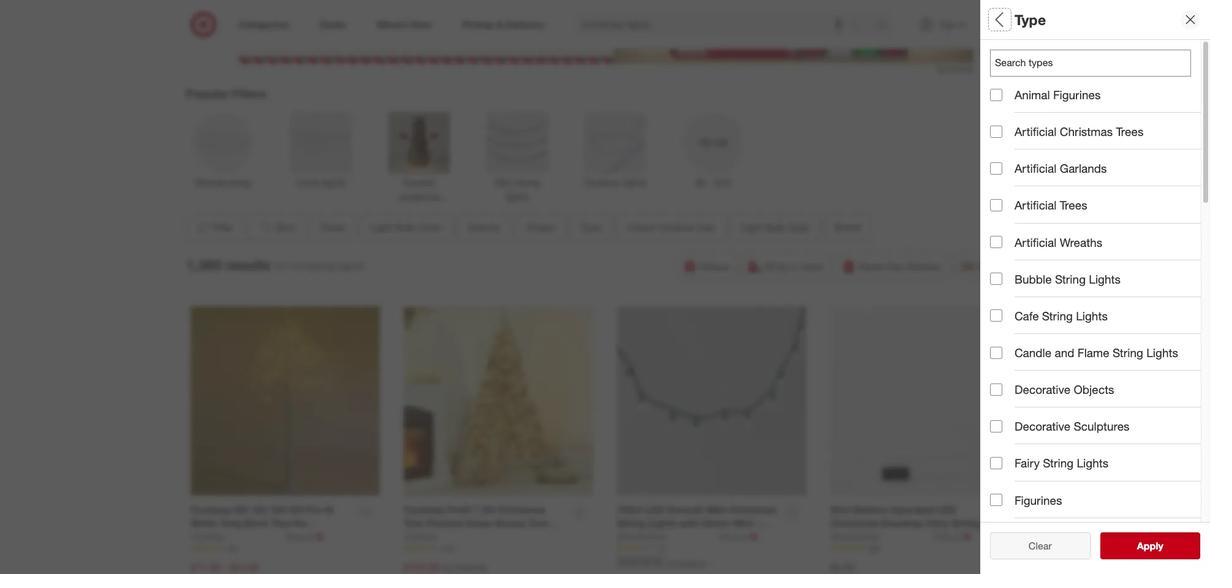 Task type: locate. For each thing, give the bounding box(es) containing it.
popular filters
[[186, 87, 266, 101]]

christmas up the 'garlands'
[[1060, 125, 1113, 139]]

wondershop for 30ct
[[831, 532, 880, 542]]

wondershop™ down 100ct
[[617, 532, 681, 544]]

costway down flocked
[[404, 532, 437, 542]]

Decorative Sculptures checkbox
[[991, 420, 1003, 433]]

holiday
[[241, 532, 276, 544]]

0 vertical spatial sold
[[991, 138, 1015, 152]]

2 at from the left
[[740, 532, 748, 542]]

124 link
[[404, 543, 593, 554]]

595 link
[[831, 543, 1020, 554]]

same day delivery button
[[837, 253, 950, 280]]

1 horizontal spatial light bulb type button
[[991, 297, 1201, 340]]

0 horizontal spatial wire
[[733, 518, 754, 530]]

string right flame
[[1113, 346, 1144, 360]]

1 only at ¬ from the left
[[720, 531, 758, 543]]

type dialog
[[981, 0, 1211, 574]]

for inside costway 2ft/ 4ft/ 5ft/ 6ft pre-lit white twig birch tree for christmas holiday w/ led lights
[[294, 518, 307, 530]]

0 horizontal spatial by
[[490, 221, 501, 233]]

lights
[[1090, 272, 1121, 286], [1077, 309, 1108, 323], [1147, 346, 1179, 360], [1077, 456, 1109, 470], [648, 518, 677, 530], [315, 532, 344, 544], [445, 532, 474, 544], [831, 532, 859, 544]]

led down flocked
[[423, 532, 442, 544]]

at up 595 link
[[954, 532, 961, 542]]

type up the in
[[788, 221, 809, 233]]

costway up flocked
[[404, 504, 445, 516]]

christmas inside 30ct battery operated led christmas dewdrop fairy string lights warm white with silver wire - wondershop™
[[831, 518, 879, 530]]

type button
[[991, 211, 1201, 254], [570, 214, 612, 241]]

only
[[720, 532, 738, 542], [934, 532, 951, 542]]

clear
[[1023, 540, 1046, 552], [1029, 540, 1052, 552]]

wondershop link down "popular filters"
[[186, 110, 260, 190]]

1 vertical spatial brand
[[991, 353, 1024, 367]]

$17.99
[[191, 562, 220, 574]]

Cafe String Lights checkbox
[[991, 310, 1003, 322]]

1 only from the left
[[720, 532, 738, 542]]

pickup
[[700, 260, 730, 273]]

1 vertical spatial wondershop™
[[861, 546, 925, 558]]

use up pickup button
[[697, 221, 715, 233]]

trees
[[1117, 125, 1144, 139], [1060, 198, 1088, 212]]

1 vertical spatial indoor
[[991, 267, 1027, 281]]

0 vertical spatial figurines
[[1054, 88, 1101, 102]]

2 horizontal spatial at
[[954, 532, 961, 542]]

0 vertical spatial indoor outdoor use button
[[617, 214, 725, 241]]

indoor outdoor use button up pickup button
[[617, 214, 725, 241]]

What can we help you find? suggestions appear below search field
[[574, 11, 879, 38]]

0 vertical spatial use
[[697, 221, 715, 233]]

0 vertical spatial wire
[[733, 518, 754, 530]]

brand
[[835, 221, 861, 233], [991, 353, 1024, 367]]

0 vertical spatial light bulb color
[[991, 95, 1081, 109]]

0 vertical spatial shape button
[[991, 169, 1201, 211]]

0 horizontal spatial light bulb color
[[371, 221, 442, 233]]

string down 100ct
[[617, 518, 645, 530]]

1 vertical spatial use
[[1079, 267, 1100, 281]]

1 vertical spatial brand button
[[991, 340, 1201, 383]]

mini up green
[[707, 504, 727, 516]]

light bulb color up artificial christmas trees "checkbox" at right
[[991, 95, 1081, 109]]

decorative
[[1015, 383, 1071, 397], [1015, 419, 1071, 434]]

¬
[[316, 531, 323, 543], [750, 531, 758, 543], [963, 531, 971, 543]]

1 horizontal spatial fairy
[[1015, 456, 1040, 470]]

0 horizontal spatial at
[[306, 532, 313, 542]]

christmas up green
[[729, 504, 777, 516]]

2 horizontal spatial wondershop link
[[831, 531, 931, 543]]

1 vertical spatial for
[[294, 518, 307, 530]]

shape
[[991, 181, 1026, 195], [526, 221, 555, 233]]

use down wreaths
[[1079, 267, 1100, 281]]

costway 2ft/ 4ft/ 5ft/ 6ft pre-lit white twig birch tree for christmas holiday w/ led lights
[[191, 504, 344, 544]]

light bulb color down sculpture
[[371, 221, 442, 233]]

1 horizontal spatial indoor
[[991, 267, 1027, 281]]

0 horizontal spatial wondershop
[[195, 176, 251, 189]]

type
[[1015, 11, 1047, 28], [581, 221, 601, 233], [788, 221, 809, 233], [991, 224, 1017, 238], [1050, 310, 1076, 324], [1029, 482, 1055, 496]]

led inside 30ct battery operated led christmas dewdrop fairy string lights warm white with silver wire - wondershop™
[[937, 504, 957, 516]]

1 horizontal spatial only
[[934, 532, 951, 542]]

2 ¬ from the left
[[750, 531, 758, 543]]

operated
[[891, 504, 934, 516]]

type right all
[[1015, 11, 1047, 28]]

1 horizontal spatial deals button
[[991, 40, 1201, 83]]

1 horizontal spatial shape button
[[991, 169, 1201, 211]]

30ct battery operated led christmas dewdrop fairy string lights warm white with silver wire - wondershop™ image
[[831, 307, 1020, 496], [831, 307, 1020, 496]]

light bulb type button up candle and flame string lights
[[991, 297, 1201, 340]]

use
[[697, 221, 715, 233], [1079, 267, 1100, 281]]

None text field
[[991, 50, 1192, 77]]

fairy up power type
[[1015, 456, 1040, 470]]

white down dewdrop
[[892, 532, 919, 544]]

indoor down artificial wreaths option in the top of the page
[[991, 267, 1027, 281]]

at for led
[[954, 532, 961, 542]]

for
[[276, 260, 287, 272], [294, 518, 307, 530]]

christmas inside costway 2ft/ 4ft/ 5ft/ 6ft pre-lit white twig birch tree for christmas holiday w/ led lights
[[191, 532, 239, 544]]

tree down '5ft/'
[[271, 518, 291, 530]]

bubble string lights
[[1015, 272, 1121, 286]]

100ct
[[617, 504, 643, 516]]

indoor outdoor use button
[[617, 214, 725, 241], [991, 254, 1201, 297]]

1 clear from the left
[[1023, 540, 1046, 552]]

with
[[680, 518, 699, 530], [921, 532, 941, 544]]

for inside 1,360 results for "christmas lights"
[[276, 260, 287, 272]]

2 only from the left
[[934, 532, 951, 542]]

clear inside button
[[1029, 540, 1052, 552]]

$54.99
[[229, 562, 259, 574]]

light bulb color
[[991, 95, 1081, 109], [371, 221, 442, 233]]

1 vertical spatial color
[[418, 221, 442, 233]]

length
[[1036, 396, 1074, 410]]

white
[[191, 518, 217, 530], [892, 532, 919, 544]]

novelty sculpture lights link
[[382, 110, 456, 217]]

1 horizontal spatial for
[[294, 518, 307, 530]]

mini left string
[[494, 176, 513, 189]]

new
[[286, 532, 303, 542]]

1 horizontal spatial sold by button
[[991, 126, 1201, 169]]

artificial wreaths
[[1015, 235, 1103, 249]]

0 horizontal spatial indoor outdoor use
[[627, 221, 715, 233]]

artificial for artificial trees
[[1015, 198, 1057, 212]]

3 ¬ from the left
[[963, 531, 971, 543]]

1 horizontal spatial ¬
[[750, 531, 758, 543]]

wondershop up 177
[[617, 532, 666, 542]]

light bulb color button
[[991, 83, 1201, 126], [360, 214, 452, 241]]

0 horizontal spatial shape
[[526, 221, 555, 233]]

2 horizontal spatial outdoor
[[1030, 267, 1076, 281]]

type button down outdoor lights
[[570, 214, 612, 241]]

1 horizontal spatial shape
[[991, 181, 1026, 195]]

christmas inside type dialog
[[1060, 125, 1113, 139]]

deals down 4 link
[[991, 52, 1022, 67]]

1 at from the left
[[306, 532, 313, 542]]

artificial right "artificial garlands" checkbox
[[1015, 161, 1057, 175]]

0 horizontal spatial color
[[418, 221, 442, 233]]

figurines up "artificial christmas trees"
[[1054, 88, 1101, 102]]

1 vertical spatial white
[[892, 532, 919, 544]]

0 vertical spatial white
[[191, 518, 217, 530]]

sculpture
[[399, 190, 439, 203]]

wire
[[733, 518, 754, 530], [831, 546, 852, 558]]

led right 100ct
[[645, 504, 665, 516]]

power type button
[[991, 469, 1201, 512]]

1 horizontal spatial use
[[1079, 267, 1100, 281]]

0 horizontal spatial sold
[[468, 221, 487, 233]]

only for led
[[934, 532, 951, 542]]

apply
[[1138, 540, 1164, 552]]

indoor outdoor use down artificial wreaths
[[991, 267, 1100, 281]]

indoor inside 'all filters' dialog
[[991, 267, 1027, 281]]

costway inside costway 2ft/ 4ft/ 5ft/ 6ft pre-lit white twig birch tree for christmas holiday w/ led lights
[[191, 504, 231, 516]]

1 vertical spatial results
[[1145, 540, 1177, 552]]

artificial trees
[[1015, 198, 1088, 212]]

type down artificial trees option
[[991, 224, 1017, 238]]

wire inside "100ct led smooth mini christmas string lights with green wire - wondershop™"
[[733, 518, 754, 530]]

0 vertical spatial mini
[[494, 176, 513, 189]]

mini inside "100ct led smooth mini christmas string lights with green wire - wondershop™"
[[707, 504, 727, 516]]

deals button up the animal figurines
[[991, 40, 1201, 83]]

0 vertical spatial decorative
[[1015, 383, 1071, 397]]

wondershop up the 'filter'
[[195, 176, 251, 189]]

clear inside button
[[1023, 540, 1046, 552]]

string up silver
[[952, 518, 980, 530]]

indoor outdoor use inside 'all filters' dialog
[[991, 267, 1100, 281]]

1 vertical spatial fairy
[[926, 518, 949, 530]]

light bulb type button up "shop"
[[730, 214, 819, 241]]

2 horizontal spatial wondershop
[[831, 532, 880, 542]]

shape down mini string lights
[[526, 221, 555, 233]]

1 horizontal spatial white
[[892, 532, 919, 544]]

wondershop™ down warm at the bottom right of page
[[861, 546, 925, 558]]

sold by down mini string lights
[[468, 221, 501, 233]]

1 vertical spatial shape
[[526, 221, 555, 233]]

figurines
[[1054, 88, 1101, 102], [1015, 493, 1063, 507]]

wire up $5.00
[[831, 546, 852, 558]]

brand up decorative objects checkbox
[[991, 353, 1024, 367]]

by down mini string lights
[[490, 221, 501, 233]]

type button up bubble string lights
[[991, 211, 1201, 254]]

wondershop up the '595'
[[831, 532, 880, 542]]

costway for first costway link from the right
[[404, 532, 437, 542]]

bulb up "shop"
[[765, 221, 785, 233]]

type up and
[[1050, 310, 1076, 324]]

1 horizontal spatial wondershop™
[[861, 546, 925, 558]]

type down "fairy string lights"
[[1029, 482, 1055, 496]]

reg
[[441, 563, 454, 573]]

2 only at ¬ from the left
[[934, 531, 971, 543]]

- right green
[[757, 518, 761, 530]]

1 vertical spatial indoor outdoor use button
[[991, 254, 1201, 297]]

Figurines checkbox
[[991, 494, 1003, 506]]

1 vertical spatial light bulb color button
[[360, 214, 452, 241]]

by up artificial garlands
[[1019, 138, 1032, 152]]

use inside 'all filters' dialog
[[1079, 267, 1100, 281]]

with left silver
[[921, 532, 941, 544]]

bulb down sculpture
[[395, 221, 415, 233]]

1 horizontal spatial results
[[1145, 540, 1177, 552]]

outdoor lights
[[584, 176, 646, 189]]

0 vertical spatial for
[[276, 260, 287, 272]]

shape button up wreaths
[[991, 169, 1201, 211]]

1 vertical spatial deals button
[[310, 214, 355, 241]]

figurines right the figurines checkbox
[[1015, 493, 1063, 507]]

costway for costway prelit 7.5ft christmas tree flocked xmas snowy tree 450 led lights
[[404, 504, 445, 516]]

garlands
[[1060, 161, 1107, 175]]

christmas down twig
[[191, 532, 239, 544]]

string right 'cafe'
[[1043, 309, 1073, 323]]

results for see
[[1145, 540, 1177, 552]]

mini
[[494, 176, 513, 189], [707, 504, 727, 516]]

0 vertical spatial with
[[680, 518, 699, 530]]

costway prelit 7.5ft christmas tree flocked xmas snowy tree 450 led lights link
[[404, 503, 565, 544]]

- left the '595'
[[854, 546, 858, 558]]

sold by down artificial christmas trees "checkbox" at right
[[991, 138, 1032, 152]]

light bulb type up "shop"
[[741, 221, 809, 233]]

3 artificial from the top
[[1015, 198, 1057, 212]]

0 vertical spatial brand
[[835, 221, 861, 233]]

christmas inside "100ct led smooth mini christmas string lights with green wire - wondershop™"
[[729, 504, 777, 516]]

¬ for 100ct led smooth mini christmas string lights with green wire - wondershop™
[[750, 531, 758, 543]]

novelty
[[403, 176, 435, 189]]

decorative for decorative objects
[[1015, 383, 1071, 397]]

indoor
[[627, 221, 656, 233], [991, 267, 1027, 281]]

2 horizontal spatial ¬
[[963, 531, 971, 543]]

0 vertical spatial indoor
[[627, 221, 656, 233]]

lights inside mini string lights
[[505, 190, 529, 203]]

bulb
[[1022, 95, 1047, 109], [395, 221, 415, 233], [765, 221, 785, 233], [1022, 310, 1047, 324]]

1 horizontal spatial only at ¬
[[934, 531, 971, 543]]

0 horizontal spatial brand button
[[824, 214, 871, 241]]

1 decorative from the top
[[1015, 383, 1071, 397]]

costway 2ft/ 4ft/ 5ft/ 6ft pre-lit white twig birch tree for christmas holiday w/ led lights image
[[191, 307, 380, 496], [191, 307, 380, 496]]

0 horizontal spatial light bulb type button
[[730, 214, 819, 241]]

indoor down outdoor lights
[[627, 221, 656, 233]]

christmas
[[1060, 125, 1113, 139], [498, 504, 546, 516], [729, 504, 777, 516], [831, 518, 879, 530], [191, 532, 239, 544]]

4 artificial from the top
[[1015, 235, 1057, 249]]

1 horizontal spatial wire
[[831, 546, 852, 558]]

with inside 30ct battery operated led christmas dewdrop fairy string lights warm white with silver wire - wondershop™
[[921, 532, 941, 544]]

costway link up 65
[[191, 531, 284, 543]]

twig
[[220, 518, 241, 530]]

0 horizontal spatial outdoor
[[584, 176, 620, 189]]

Artificial Trees checkbox
[[991, 199, 1003, 211]]

filter
[[212, 221, 234, 233]]

by inside 'all filters' dialog
[[1019, 138, 1032, 152]]

0 horizontal spatial only
[[720, 532, 738, 542]]

sold by inside 'all filters' dialog
[[991, 138, 1032, 152]]

wondershop link up 177
[[617, 531, 718, 543]]

outdoor lights link
[[578, 110, 652, 190]]

100ct led smooth mini christmas string lights with green wire - wondershop™ image
[[617, 307, 807, 496], [617, 307, 807, 496]]

costway for costway 2ft/ 4ft/ 5ft/ 6ft pre-lit white twig birch tree for christmas holiday w/ led lights
[[191, 504, 231, 516]]

outdoor inside 'all filters' dialog
[[1030, 267, 1076, 281]]

artificial up bubble
[[1015, 235, 1057, 249]]

1 horizontal spatial with
[[921, 532, 941, 544]]

string right bubble
[[1056, 272, 1086, 286]]

sold inside 'all filters' dialog
[[991, 138, 1015, 152]]

1 vertical spatial shape button
[[516, 214, 565, 241]]

0 vertical spatial fairy
[[1015, 456, 1040, 470]]

0 vertical spatial by
[[1019, 138, 1032, 152]]

deals button
[[991, 40, 1201, 83], [310, 214, 355, 241]]

0 horizontal spatial white
[[191, 518, 217, 530]]

artificial down animal
[[1015, 125, 1057, 139]]

tree up the 450
[[404, 518, 424, 530]]

"christmas
[[290, 260, 336, 272]]

1 vertical spatial trees
[[1060, 198, 1088, 212]]

30ct battery operated led christmas dewdrop fairy string lights warm white with silver wire - wondershop™
[[831, 504, 980, 558]]

1 tree from the left
[[271, 518, 291, 530]]

2 clear from the left
[[1029, 540, 1052, 552]]

cafe string lights
[[1015, 309, 1108, 323]]

results for 1,360
[[225, 256, 271, 274]]

only for mini
[[720, 532, 738, 542]]

Bubble String Lights checkbox
[[991, 273, 1003, 285]]

-
[[709, 176, 712, 189], [757, 518, 761, 530], [854, 546, 858, 558], [223, 562, 227, 574]]

at up 177 'link'
[[740, 532, 748, 542]]

0 horizontal spatial only at ¬
[[720, 531, 758, 543]]

1 horizontal spatial mini
[[707, 504, 727, 516]]

advertisement region
[[238, 2, 973, 64]]

indoor outdoor use button down wreaths
[[991, 254, 1201, 297]]

wire right green
[[733, 518, 754, 530]]

fairy up silver
[[926, 518, 949, 530]]

artificial christmas trees
[[1015, 125, 1144, 139]]

1 ¬ from the left
[[316, 531, 323, 543]]

wondershop link
[[186, 110, 260, 190], [617, 531, 718, 543], [831, 531, 931, 543]]

lights inside costway prelit 7.5ft christmas tree flocked xmas snowy tree 450 led lights
[[445, 532, 474, 544]]

2 costway link from the left
[[404, 531, 437, 543]]

fairy
[[1015, 456, 1040, 470], [926, 518, 949, 530]]

¬ for costway 2ft/ 4ft/ 5ft/ 6ft pre-lit white twig birch tree for christmas holiday w/ led lights
[[316, 531, 323, 543]]

lights inside novelty sculpture lights
[[407, 204, 431, 217]]

1 vertical spatial light bulb type
[[991, 310, 1076, 324]]

mini inside mini string lights
[[494, 176, 513, 189]]

0 horizontal spatial use
[[697, 221, 715, 233]]

4 link
[[995, 11, 1022, 38]]

only at ¬ for mini
[[720, 531, 758, 543]]

0 horizontal spatial light bulb type
[[741, 221, 809, 233]]

costway link down flocked
[[404, 531, 437, 543]]

- right '$17.99'
[[223, 562, 227, 574]]

0 horizontal spatial with
[[680, 518, 699, 530]]

sold
[[991, 138, 1015, 152], [468, 221, 487, 233]]

tree right snowy
[[529, 518, 548, 530]]

4
[[1014, 13, 1017, 20]]

shop in store
[[765, 260, 824, 273]]

smooth
[[668, 504, 704, 516]]

1 costway link from the left
[[191, 531, 284, 543]]

1 horizontal spatial brand button
[[991, 340, 1201, 383]]

decorative down candle
[[1015, 383, 1071, 397]]

1 horizontal spatial light bulb color
[[991, 95, 1081, 109]]

clear down power type
[[1029, 540, 1052, 552]]

at for mini
[[740, 532, 748, 542]]

0 vertical spatial light bulb type button
[[730, 214, 819, 241]]

1 vertical spatial light bulb type button
[[991, 297, 1201, 340]]

tree inside costway 2ft/ 4ft/ 5ft/ 6ft pre-lit white twig birch tree for christmas holiday w/ led lights
[[271, 518, 291, 530]]

deals up "christmas
[[320, 221, 345, 233]]

with down smooth
[[680, 518, 699, 530]]

clear for clear all
[[1023, 540, 1046, 552]]

costway prelit 7.5ft christmas tree flocked xmas snowy tree 450 led lights image
[[404, 307, 593, 496], [404, 307, 593, 496]]

only up 595 link
[[934, 532, 951, 542]]

2 artificial from the top
[[1015, 161, 1057, 175]]

mini string lights link
[[480, 110, 554, 204]]

0 vertical spatial deals
[[991, 52, 1022, 67]]

christmas down 30ct on the right
[[831, 518, 879, 530]]

- right $0
[[709, 176, 712, 189]]

artificial right artificial trees option
[[1015, 198, 1057, 212]]

costway down twig
[[191, 532, 224, 542]]

1 horizontal spatial at
[[740, 532, 748, 542]]

only at ¬
[[720, 531, 758, 543], [934, 531, 971, 543]]

1 vertical spatial light bulb color
[[371, 221, 442, 233]]

clear left all
[[1023, 540, 1046, 552]]

2 decorative from the top
[[1015, 419, 1071, 434]]

christmas up snowy
[[498, 504, 546, 516]]

costway inside costway prelit 7.5ft christmas tree flocked xmas snowy tree 450 led lights
[[404, 504, 445, 516]]

1 artificial from the top
[[1015, 125, 1057, 139]]

results inside "button"
[[1145, 540, 1177, 552]]

0 horizontal spatial indoor
[[627, 221, 656, 233]]

shape button down mini string lights
[[516, 214, 565, 241]]

wondershop
[[195, 176, 251, 189], [617, 532, 666, 542], [831, 532, 880, 542]]

novelty sculpture lights
[[399, 176, 439, 217]]

xmas
[[466, 518, 492, 530]]

1 horizontal spatial by
[[1019, 138, 1032, 152]]

0 horizontal spatial tree
[[271, 518, 291, 530]]

mini string lights
[[494, 176, 540, 203]]

0 horizontal spatial fairy
[[926, 518, 949, 530]]

for left "christmas
[[276, 260, 287, 272]]

decorative down the lighted length
[[1015, 419, 1071, 434]]

bulb up candle
[[1022, 310, 1047, 324]]

- inside 30ct battery operated led christmas dewdrop fairy string lights warm white with silver wire - wondershop™
[[854, 546, 858, 558]]

deals
[[991, 52, 1022, 67], [320, 221, 345, 233]]

white left twig
[[191, 518, 217, 530]]

deals button up "christmas
[[310, 214, 355, 241]]

at inside new at ¬
[[306, 532, 313, 542]]

3 at from the left
[[954, 532, 961, 542]]

string down decorative sculptures
[[1043, 456, 1074, 470]]

color down sculpture
[[418, 221, 442, 233]]

2 horizontal spatial tree
[[529, 518, 548, 530]]

only at ¬ down green
[[720, 531, 758, 543]]

0 horizontal spatial deals
[[320, 221, 345, 233]]

indoor outdoor use up pickup button
[[627, 221, 715, 233]]

wondershop™ inside 30ct battery operated led christmas dewdrop fairy string lights warm white with silver wire - wondershop™
[[861, 546, 925, 558]]

led up silver
[[937, 504, 957, 516]]

brand up same
[[835, 221, 861, 233]]

led right w/
[[293, 532, 313, 544]]

for up new at ¬
[[294, 518, 307, 530]]

light bulb type
[[741, 221, 809, 233], [991, 310, 1076, 324]]

light bulb type up candle
[[991, 310, 1076, 324]]

snowy
[[495, 518, 526, 530]]



Task type: vqa. For each thing, say whether or not it's contained in the screenshot.
$0
yes



Task type: describe. For each thing, give the bounding box(es) containing it.
apply button
[[1101, 533, 1201, 560]]

shape inside 'all filters' dialog
[[991, 181, 1026, 195]]

clear all button
[[991, 533, 1091, 560]]

wondershop for 100ct
[[617, 532, 666, 542]]

1 vertical spatial sold by button
[[457, 214, 511, 241]]

pickup button
[[677, 253, 738, 280]]

christmas inside costway prelit 7.5ft christmas tree flocked xmas snowy tree 450 led lights
[[498, 504, 546, 516]]

100ct led smooth mini christmas string lights with green wire - wondershop™ link
[[617, 503, 778, 544]]

595
[[869, 544, 881, 553]]

type down outdoor lights
[[581, 221, 601, 233]]

silver
[[944, 532, 970, 544]]

$17.99 - $54.99
[[191, 562, 259, 574]]

sculptures
[[1074, 419, 1130, 434]]

delivery
[[907, 260, 942, 273]]

candle and flame string lights
[[1015, 346, 1179, 360]]

string inside "100ct led smooth mini christmas string lights with green wire - wondershop™"
[[617, 518, 645, 530]]

color inside 'all filters' dialog
[[1050, 95, 1081, 109]]

shipping
[[978, 260, 1017, 273]]

0 horizontal spatial indoor outdoor use button
[[617, 214, 725, 241]]

65 link
[[191, 543, 380, 554]]

Animal Figurines checkbox
[[991, 89, 1003, 101]]

0 vertical spatial outdoor
[[584, 176, 620, 189]]

0 horizontal spatial wondershop link
[[186, 110, 260, 190]]

0 horizontal spatial shape button
[[516, 214, 565, 241]]

3 tree from the left
[[529, 518, 548, 530]]

0 horizontal spatial trees
[[1060, 198, 1088, 212]]

1 vertical spatial sold
[[468, 221, 487, 233]]

wondershop link for 30ct battery operated led christmas dewdrop fairy string lights warm white with silver wire - wondershop™
[[831, 531, 931, 543]]

lighted length
[[991, 396, 1074, 410]]

filter button
[[186, 214, 243, 241]]

sponsored
[[937, 64, 973, 74]]

lights"
[[339, 260, 366, 272]]

same
[[859, 260, 885, 273]]

$0
[[696, 176, 706, 189]]

0 vertical spatial indoor outdoor use
[[627, 221, 715, 233]]

lit
[[326, 504, 334, 516]]

animal figurines
[[1015, 88, 1101, 102]]

see results button
[[1101, 533, 1201, 560]]

wire inside 30ct battery operated led christmas dewdrop fairy string lights warm white with silver wire - wondershop™
[[831, 546, 852, 558]]

clear all
[[1023, 540, 1058, 552]]

white inside 30ct battery operated led christmas dewdrop fairy string lights warm white with silver wire - wondershop™
[[892, 532, 919, 544]]

warm
[[862, 532, 889, 544]]

see
[[1125, 540, 1142, 552]]

with inside "100ct led smooth mini christmas string lights with green wire - wondershop™"
[[680, 518, 699, 530]]

string inside 30ct battery operated led christmas dewdrop fairy string lights warm white with silver wire - wondershop™
[[952, 518, 980, 530]]

fairy inside type dialog
[[1015, 456, 1040, 470]]

0 horizontal spatial brand
[[835, 221, 861, 233]]

new at ¬
[[286, 531, 323, 543]]

price button
[[991, 426, 1201, 469]]

animal
[[1015, 88, 1050, 102]]

indoor outdoor use button inside 'all filters' dialog
[[991, 254, 1201, 297]]

led inside costway 2ft/ 4ft/ 5ft/ 6ft pre-lit white twig birch tree for christmas holiday w/ led lights
[[293, 532, 313, 544]]

cafe
[[1015, 309, 1039, 323]]

$0 - $15
[[696, 176, 731, 189]]

2 tree from the left
[[404, 518, 424, 530]]

2ft/
[[234, 504, 250, 516]]

Decorative Objects checkbox
[[991, 384, 1003, 396]]

- inside "100ct led smooth mini christmas string lights with green wire - wondershop™"
[[757, 518, 761, 530]]

light bulb type inside 'all filters' dialog
[[991, 310, 1076, 324]]

all filters dialog
[[981, 0, 1211, 574]]

$5.00
[[831, 562, 855, 574]]

brand button inside 'all filters' dialog
[[991, 340, 1201, 383]]

Artificial Wreaths checkbox
[[991, 236, 1003, 248]]

filters
[[1011, 11, 1050, 28]]

prelit
[[447, 504, 472, 516]]

lights inside costway 2ft/ 4ft/ 5ft/ 6ft pre-lit white twig birch tree for christmas holiday w/ led lights
[[315, 532, 344, 544]]

decorative for decorative sculptures
[[1015, 419, 1071, 434]]

fairy string lights
[[1015, 456, 1109, 470]]

see results
[[1125, 540, 1177, 552]]

in
[[791, 260, 799, 273]]

power type
[[991, 482, 1055, 496]]

0 vertical spatial brand button
[[824, 214, 871, 241]]

white inside costway 2ft/ 4ft/ 5ft/ 6ft pre-lit white twig birch tree for christmas holiday w/ led lights
[[191, 518, 217, 530]]

battery
[[853, 504, 888, 516]]

0 horizontal spatial deals button
[[310, 214, 355, 241]]

$549.99
[[456, 563, 487, 573]]

wondershop link for 100ct led smooth mini christmas string lights with green wire - wondershop™
[[617, 531, 718, 543]]

none text field inside type dialog
[[991, 50, 1192, 77]]

same day delivery
[[859, 260, 942, 273]]

0 vertical spatial deals button
[[991, 40, 1201, 83]]

65
[[229, 544, 237, 553]]

clear button
[[991, 533, 1091, 560]]

search button
[[871, 11, 900, 40]]

$163.99
[[404, 562, 439, 574]]

artificial for artificial wreaths
[[1015, 235, 1057, 249]]

0 horizontal spatial type button
[[570, 214, 612, 241]]

at for 5ft/
[[306, 532, 313, 542]]

30ct battery operated led christmas dewdrop fairy string lights warm white with silver wire - wondershop™ link
[[831, 503, 991, 558]]

0 horizontal spatial sold by
[[468, 221, 501, 233]]

type inside dialog
[[1015, 11, 1047, 28]]

icicle lights
[[296, 176, 345, 189]]

costway for first costway link from the left
[[191, 532, 224, 542]]

1 vertical spatial by
[[490, 221, 501, 233]]

30ct
[[831, 504, 851, 516]]

Artificial Christmas Trees checkbox
[[991, 125, 1003, 138]]

costway prelit 7.5ft christmas tree flocked xmas snowy tree 450 led lights
[[404, 504, 548, 544]]

1 vertical spatial outdoor
[[658, 221, 695, 233]]

Fairy String Lights checkbox
[[991, 457, 1003, 470]]

sort button
[[248, 214, 305, 241]]

popular
[[186, 87, 229, 101]]

objects
[[1074, 383, 1115, 397]]

only at ¬ for led
[[934, 531, 971, 543]]

led inside "100ct led smooth mini christmas string lights with green wire - wondershop™"
[[645, 504, 665, 516]]

deals inside 'all filters' dialog
[[991, 52, 1022, 67]]

costway 2ft/ 4ft/ 5ft/ 6ft pre-lit white twig birch tree for christmas holiday w/ led lights link
[[191, 503, 351, 544]]

flocked
[[426, 518, 463, 530]]

artificial garlands
[[1015, 161, 1107, 175]]

0 vertical spatial trees
[[1117, 125, 1144, 139]]

filters
[[232, 87, 266, 101]]

lights inside "100ct led smooth mini christmas string lights with green wire - wondershop™"
[[648, 518, 677, 530]]

Artificial Garlands checkbox
[[991, 162, 1003, 175]]

day
[[887, 260, 904, 273]]

all
[[1049, 540, 1058, 552]]

led inside costway prelit 7.5ft christmas tree flocked xmas snowy tree 450 led lights
[[423, 532, 442, 544]]

artificial for artificial christmas trees
[[1015, 125, 1057, 139]]

w/
[[279, 532, 290, 544]]

$163.99 reg $549.99
[[404, 562, 487, 574]]

4ft/
[[253, 504, 269, 516]]

450
[[404, 532, 420, 544]]

brand inside 'all filters' dialog
[[991, 353, 1024, 367]]

clear for clear
[[1029, 540, 1052, 552]]

sort
[[276, 221, 294, 233]]

bulb right animal figurines option
[[1022, 95, 1047, 109]]

177
[[655, 544, 668, 553]]

wondershop™ inside "100ct led smooth mini christmas string lights with green wire - wondershop™"
[[617, 532, 681, 544]]

Candle and Flame String Lights checkbox
[[991, 347, 1003, 359]]

fairy inside 30ct battery operated led christmas dewdrop fairy string lights warm white with silver wire - wondershop™
[[926, 518, 949, 530]]

flame
[[1078, 346, 1110, 360]]

all filters
[[991, 11, 1050, 28]]

light bulb color inside 'all filters' dialog
[[991, 95, 1081, 109]]

1,360 results for "christmas lights"
[[186, 256, 366, 274]]

string
[[515, 176, 540, 189]]

artificial for artificial garlands
[[1015, 161, 1057, 175]]

shop
[[765, 260, 788, 273]]

and
[[1055, 346, 1075, 360]]

green
[[702, 518, 730, 530]]

6ft
[[290, 504, 303, 516]]

0 vertical spatial light bulb type
[[741, 221, 809, 233]]

0 vertical spatial light bulb color button
[[991, 83, 1201, 126]]

lights inside 30ct battery operated led christmas dewdrop fairy string lights warm white with silver wire - wondershop™
[[831, 532, 859, 544]]

decorative sculptures
[[1015, 419, 1130, 434]]

¬ for 30ct battery operated led christmas dewdrop fairy string lights warm white with silver wire - wondershop™
[[963, 531, 971, 543]]

dewdrop
[[881, 518, 924, 530]]

1 vertical spatial figurines
[[1015, 493, 1063, 507]]

power
[[991, 482, 1025, 496]]

177 link
[[617, 543, 807, 554]]

lighted length button
[[991, 383, 1201, 426]]

1 horizontal spatial type button
[[991, 211, 1201, 254]]

all
[[991, 11, 1008, 28]]



